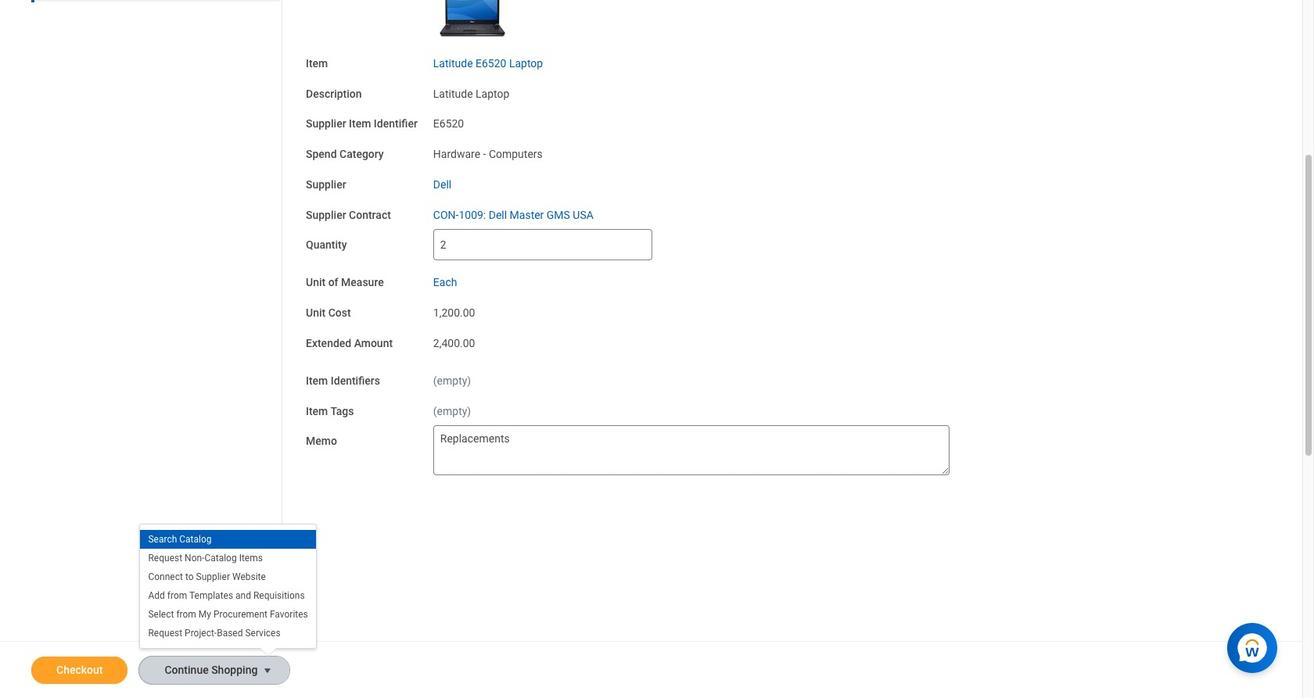 Task type: locate. For each thing, give the bounding box(es) containing it.
1 vertical spatial unit
[[306, 307, 326, 319]]

checkout button
[[31, 657, 128, 685]]

and
[[236, 590, 251, 601]]

quantity
[[306, 239, 347, 251]]

1 vertical spatial request
[[148, 628, 182, 639]]

0 vertical spatial e6520
[[476, 57, 506, 70]]

con-
[[433, 209, 459, 221]]

laptop
[[509, 57, 543, 70], [476, 87, 510, 100]]

0 vertical spatial laptop
[[509, 57, 543, 70]]

request inside request non-catalog items option
[[148, 553, 182, 564]]

unit
[[306, 276, 326, 289], [306, 307, 326, 319]]

supplier up templates
[[196, 572, 230, 583]]

1 vertical spatial e6520
[[433, 118, 464, 130]]

item left the tags
[[306, 405, 328, 417]]

laptop down latitude e6520 laptop
[[476, 87, 510, 100]]

1 vertical spatial from
[[176, 609, 196, 620]]

supplier up spend
[[306, 118, 346, 130]]

laptop up latitude laptop
[[509, 57, 543, 70]]

non-
[[185, 553, 205, 564]]

extended
[[306, 337, 351, 350]]

latitude laptop
[[433, 87, 510, 100]]

from
[[167, 590, 187, 601], [176, 609, 196, 620]]

(empty)
[[433, 375, 471, 387], [433, 405, 471, 417]]

request
[[148, 553, 182, 564], [148, 628, 182, 639]]

unit for unit of measure
[[306, 276, 326, 289]]

supplier up quantity
[[306, 209, 346, 221]]

latitude e6520 laptop link
[[433, 54, 543, 70]]

supplier for supplier
[[306, 178, 346, 191]]

templates
[[189, 590, 233, 601]]

item for item tags
[[306, 405, 328, 417]]

1 vertical spatial dell
[[489, 209, 507, 221]]

computers
[[489, 148, 543, 160]]

master
[[510, 209, 544, 221]]

1 request from the top
[[148, 553, 182, 564]]

latitude
[[433, 57, 473, 70], [433, 87, 473, 100]]

from left my
[[176, 609, 196, 620]]

0 vertical spatial from
[[167, 590, 187, 601]]

latitude up latitude laptop
[[433, 57, 473, 70]]

Memo text field
[[433, 426, 950, 476]]

e6520 up hardware
[[433, 118, 464, 130]]

dell right 1009:
[[489, 209, 507, 221]]

usa
[[573, 209, 594, 221]]

workday assistant region
[[1227, 617, 1284, 674]]

0 vertical spatial unit
[[306, 276, 326, 289]]

search catalog option
[[140, 530, 316, 549]]

catalog
[[179, 534, 212, 545], [204, 553, 237, 564]]

laptop inside 'description' element
[[476, 87, 510, 100]]

request for request non-catalog items
[[148, 553, 182, 564]]

favorites
[[270, 609, 308, 620]]

from right add
[[167, 590, 187, 601]]

unit left of on the left of page
[[306, 276, 326, 289]]

search
[[148, 534, 177, 545]]

1,200.00
[[433, 307, 475, 319]]

2 latitude from the top
[[433, 87, 473, 100]]

request up connect
[[148, 553, 182, 564]]

continue shopping
[[165, 664, 258, 677]]

2 request from the top
[[148, 628, 182, 639]]

to
[[185, 572, 194, 583]]

request non-catalog items option
[[140, 549, 316, 568]]

1 vertical spatial laptop
[[476, 87, 510, 100]]

description element
[[433, 78, 950, 101]]

catalog inside option
[[204, 553, 237, 564]]

identifier
[[374, 118, 418, 130]]

latitude up supplier item identifier element
[[433, 87, 473, 100]]

1 vertical spatial (empty)
[[433, 405, 471, 417]]

dell
[[433, 178, 452, 191], [489, 209, 507, 221]]

1 (empty) from the top
[[433, 375, 471, 387]]

dell up 'con-'
[[433, 178, 452, 191]]

unit left the cost
[[306, 307, 326, 319]]

2 (empty) from the top
[[433, 405, 471, 417]]

request inside request project-based services option
[[148, 628, 182, 639]]

e6520.jpg image
[[433, 0, 511, 38]]

connect to supplier website
[[148, 572, 266, 583]]

e6520 up latitude laptop
[[476, 57, 506, 70]]

catalog up non-
[[179, 534, 212, 545]]

unit of measure
[[306, 276, 384, 289]]

item
[[306, 57, 328, 70], [349, 118, 371, 130], [306, 375, 328, 387], [306, 405, 328, 417]]

request for request project-based services
[[148, 628, 182, 639]]

each
[[433, 276, 457, 289]]

1 vertical spatial latitude
[[433, 87, 473, 100]]

1 unit from the top
[[306, 276, 326, 289]]

0 vertical spatial dell
[[433, 178, 452, 191]]

search catalog
[[148, 534, 212, 545]]

project-
[[185, 628, 217, 639]]

services
[[245, 628, 281, 639]]

Quantity text field
[[433, 230, 652, 261]]

1 latitude from the top
[[433, 57, 473, 70]]

latitude inside 'description' element
[[433, 87, 473, 100]]

supplier down spend
[[306, 178, 346, 191]]

of
[[328, 276, 338, 289]]

each link
[[433, 273, 457, 289]]

category
[[340, 148, 384, 160]]

select from my procurement favorites
[[148, 609, 308, 620]]

request down select
[[148, 628, 182, 639]]

2 unit from the top
[[306, 307, 326, 319]]

supplier for supplier item identifier
[[306, 118, 346, 130]]

hardware
[[433, 148, 480, 160]]

1 horizontal spatial e6520
[[476, 57, 506, 70]]

0 vertical spatial request
[[148, 553, 182, 564]]

unit cost element
[[433, 297, 475, 321]]

supplier contract
[[306, 209, 391, 221]]

item up item tags
[[306, 375, 328, 387]]

from for my
[[176, 609, 196, 620]]

item up description
[[306, 57, 328, 70]]

item for item
[[306, 57, 328, 70]]

1 vertical spatial catalog
[[204, 553, 237, 564]]

items
[[239, 553, 263, 564]]

e6520
[[476, 57, 506, 70], [433, 118, 464, 130]]

0 vertical spatial catalog
[[179, 534, 212, 545]]

list box
[[140, 530, 316, 643]]

spend
[[306, 148, 337, 160]]

shopping
[[211, 664, 258, 677]]

catalog down search catalog option
[[204, 553, 237, 564]]

0 vertical spatial latitude
[[433, 57, 473, 70]]

amount
[[354, 337, 393, 350]]

memo
[[306, 435, 337, 448]]

supplier item identifier element
[[433, 108, 464, 132]]

0 vertical spatial (empty)
[[433, 375, 471, 387]]

supplier
[[306, 118, 346, 130], [306, 178, 346, 191], [306, 209, 346, 221], [196, 572, 230, 583]]

1009:
[[459, 209, 486, 221]]



Task type: vqa. For each thing, say whether or not it's contained in the screenshot.


Task type: describe. For each thing, give the bounding box(es) containing it.
-
[[483, 148, 486, 160]]

latitude e6520 laptop
[[433, 57, 543, 70]]

measure
[[341, 276, 384, 289]]

select from my procurement favorites option
[[140, 605, 316, 624]]

(empty) for item tags
[[433, 405, 471, 417]]

list box containing search catalog
[[140, 530, 316, 643]]

contract
[[349, 209, 391, 221]]

con-1009: dell master gms usa link
[[433, 205, 594, 221]]

gms
[[547, 209, 570, 221]]

(empty) for item identifiers
[[433, 375, 471, 387]]

caret down image
[[258, 665, 277, 677]]

supplier inside option
[[196, 572, 230, 583]]

continue
[[165, 664, 209, 677]]

website
[[232, 572, 266, 583]]

request project-based services option
[[140, 624, 316, 643]]

description
[[306, 87, 362, 100]]

cost
[[328, 307, 351, 319]]

0 horizontal spatial dell
[[433, 178, 452, 191]]

connect to supplier website option
[[140, 568, 316, 587]]

catalog inside option
[[179, 534, 212, 545]]

0 horizontal spatial e6520
[[433, 118, 464, 130]]

laptop inside latitude e6520 laptop link
[[509, 57, 543, 70]]

add from templates and requisitions
[[148, 590, 305, 601]]

checkout
[[56, 664, 103, 677]]

from for templates
[[167, 590, 187, 601]]

add from templates and requisitions option
[[140, 587, 316, 605]]

requisitions
[[253, 590, 305, 601]]

2,400.00
[[433, 337, 475, 350]]

supplier for supplier contract
[[306, 209, 346, 221]]

my
[[199, 609, 211, 620]]

hardware - computers element
[[433, 145, 543, 160]]

tags
[[330, 405, 354, 417]]

item identifiers
[[306, 375, 380, 387]]

con-1009: dell master gms usa
[[433, 209, 594, 221]]

1 horizontal spatial dell
[[489, 209, 507, 221]]

latitude for latitude e6520 laptop
[[433, 57, 473, 70]]

request non-catalog items
[[148, 553, 263, 564]]

item tags
[[306, 405, 354, 417]]

based
[[217, 628, 243, 639]]

unit for unit cost
[[306, 307, 326, 319]]

latitude for latitude laptop
[[433, 87, 473, 100]]

spend category
[[306, 148, 384, 160]]

hardware - computers
[[433, 148, 543, 160]]

extended amount
[[306, 337, 393, 350]]

supplier item identifier
[[306, 118, 418, 130]]

item up the category
[[349, 118, 371, 130]]

continue shopping button
[[140, 657, 258, 685]]

identifiers
[[331, 375, 380, 387]]

dell link
[[433, 175, 452, 191]]

item for item identifiers
[[306, 375, 328, 387]]

request project-based services
[[148, 628, 281, 639]]

procurement
[[214, 609, 267, 620]]

add
[[148, 590, 165, 601]]

unit cost
[[306, 307, 351, 319]]

connect
[[148, 572, 183, 583]]

select
[[148, 609, 174, 620]]



